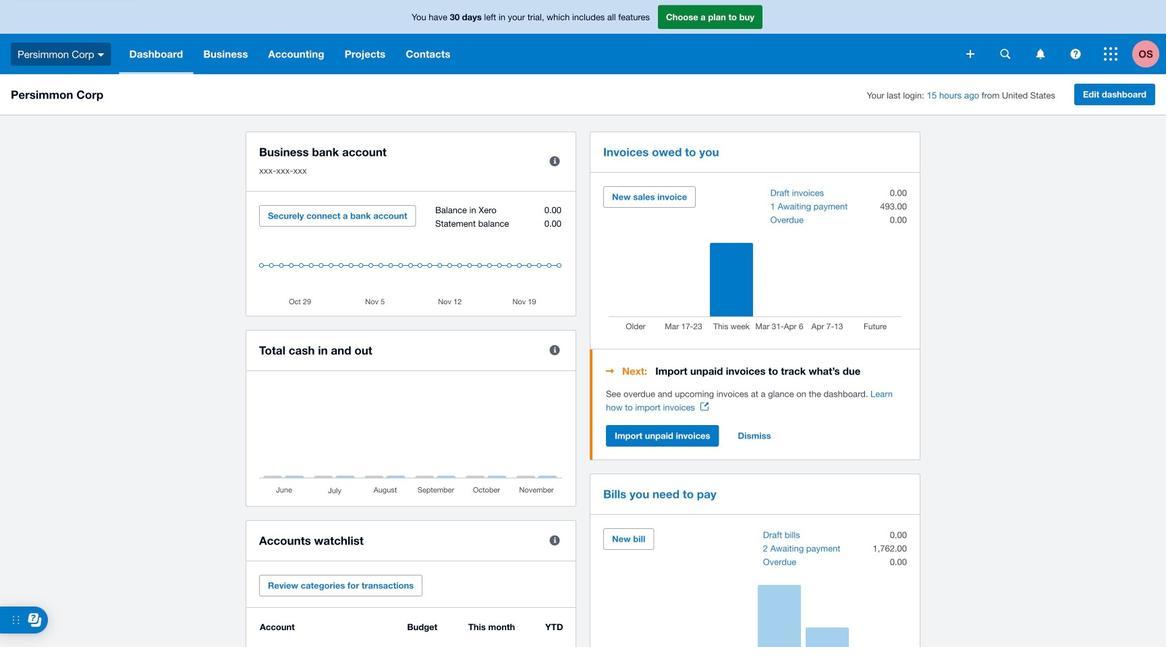 Task type: describe. For each thing, give the bounding box(es) containing it.
empty state of the accounts watchlist widget, featuring a 'review categories for transactions' button and a data-less table with headings 'account,' 'budget,' 'this month,' and 'ytd.' image
[[259, 622, 563, 648]]

empty state widget for the total cash in and out feature, displaying a column graph summarising bank transaction data as total money in versus total money out across all connected bank accounts, enabling a visual comparison of the two amounts. image
[[259, 385, 563, 496]]

svg image
[[1105, 47, 1118, 61]]

empty state bank feed widget with a tooltip explaining the feature. includes a 'securely connect a bank account' button and a data-less flat line graph marking four weekly dates, indicating future account balance tracking. image
[[259, 205, 563, 306]]



Task type: locate. For each thing, give the bounding box(es) containing it.
panel body document
[[606, 388, 908, 415], [606, 388, 908, 415]]

banner
[[0, 0, 1167, 74]]

opens in a new tab image
[[701, 403, 709, 411]]

svg image
[[1001, 49, 1011, 59], [1037, 49, 1046, 59], [1071, 49, 1081, 59], [967, 50, 975, 58], [98, 53, 104, 57]]

heading
[[606, 363, 908, 380]]



Task type: vqa. For each thing, say whether or not it's contained in the screenshot.
the rightmost the
no



